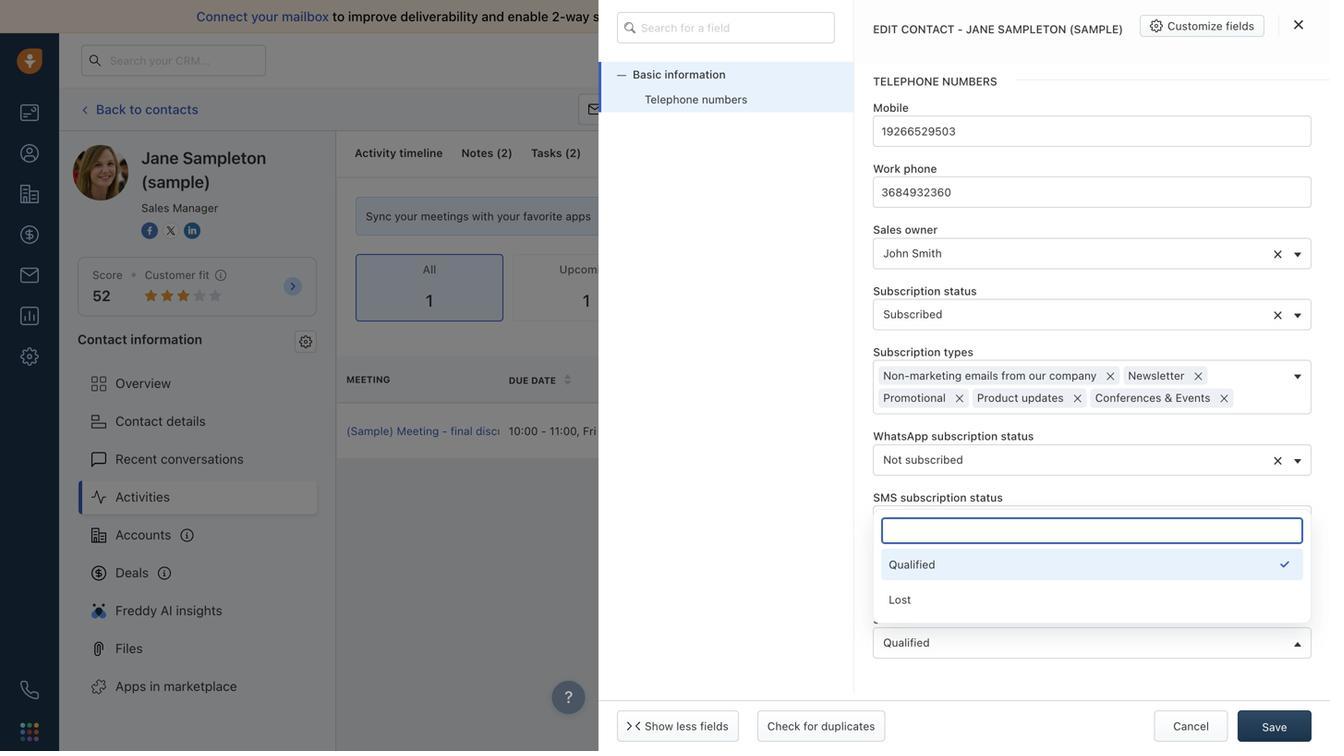 Task type: vqa. For each thing, say whether or not it's contained in the screenshot.
status
yes



Task type: locate. For each thing, give the bounding box(es) containing it.
0 vertical spatial qualified
[[889, 558, 936, 571]]

qualified inside option
[[889, 558, 936, 571]]

recent conversations
[[116, 451, 244, 467]]

status down product updates
[[1001, 430, 1034, 443]]

1 vertical spatial qualified
[[915, 575, 961, 588]]

sms subscription status
[[873, 491, 1003, 504]]

all
[[813, 9, 827, 24]]

1 vertical spatial not subscribed
[[884, 514, 963, 527]]

telephone down the your trial ends in 21 days
[[873, 75, 940, 88]]

( right notes
[[497, 146, 501, 159]]

1 down the all
[[426, 291, 433, 311]]

sales for sales qualified lead
[[884, 575, 912, 588]]

0 horizontal spatial (
[[497, 146, 501, 159]]

edit contact - jane sampleton (sample)
[[873, 23, 1124, 36]]

your left mailbox on the top left of page
[[251, 9, 278, 24]]

contact up recent
[[116, 414, 163, 429]]

sampleton up manager
[[183, 148, 266, 168]]

information up call
[[665, 68, 726, 81]]

emails
[[965, 369, 999, 382]]

1 subscribed from the top
[[905, 453, 963, 466]]

1 vertical spatial smith
[[862, 424, 892, 437]]

status for sms subscription status
[[970, 491, 1003, 504]]

0 horizontal spatial from
[[1002, 369, 1026, 382]]

close image
[[1295, 19, 1304, 30]]

meeting up activity
[[951, 103, 993, 116]]

1 horizontal spatial 1
[[583, 291, 591, 311]]

to right mailbox on the top left of page
[[332, 9, 345, 24]]

× button up 'conferences'
[[1102, 365, 1120, 386]]

0 vertical spatial status
[[944, 284, 977, 297]]

subscription for sms
[[901, 491, 967, 504]]

status up types at the top right
[[944, 284, 977, 297]]

) right notes
[[508, 146, 513, 159]]

× button down emails
[[951, 387, 969, 408]]

- left final
[[442, 424, 448, 437]]

1 vertical spatial john smith
[[833, 424, 892, 437]]

0 horizontal spatial connect
[[196, 9, 248, 24]]

0 horizontal spatial in
[[150, 679, 160, 694]]

0 vertical spatial not
[[884, 453, 902, 466]]

notes
[[461, 146, 494, 159]]

1 horizontal spatial smith
[[912, 247, 942, 260]]

lifecycle
[[873, 552, 921, 565]]

0 horizontal spatial sampleton
[[183, 148, 266, 168]]

sales activities
[[1040, 103, 1118, 116]]

meeting up the (sample)
[[347, 374, 390, 385]]

contact details
[[116, 414, 206, 429]]

meeting left final
[[397, 424, 439, 437]]

john down owner
[[833, 424, 859, 437]]

phone
[[904, 162, 937, 175]]

sampleton inside jane sampleton (sample)
[[183, 148, 266, 168]]

1 horizontal spatial fields
[[1226, 19, 1255, 32]]

None search field
[[882, 518, 1304, 544]]

1 horizontal spatial (
[[565, 146, 570, 159]]

duplicates
[[821, 720, 875, 733]]

save
[[1263, 721, 1288, 734]]

2 vertical spatial status
[[970, 491, 1003, 504]]

conferences & events
[[1096, 391, 1211, 404]]

0 horizontal spatial deal
[[587, 424, 609, 437]]

1 horizontal spatial add
[[1235, 263, 1256, 276]]

0 vertical spatial smith
[[912, 247, 942, 260]]

qualified up sales qualified lead
[[889, 558, 936, 571]]

company
[[1050, 369, 1097, 382]]

sales activities button
[[1012, 94, 1155, 125], [1012, 94, 1146, 125]]

have
[[1005, 9, 1034, 24]]

not for sms
[[884, 514, 902, 527]]

0 horizontal spatial information
[[131, 332, 202, 347]]

1 horizontal spatial sms
[[873, 491, 898, 504]]

1 vertical spatial (sample)
[[141, 172, 211, 192]]

1 vertical spatial information
[[131, 332, 202, 347]]

( right the tasks
[[565, 146, 570, 159]]

score
[[92, 268, 123, 281]]

0 horizontal spatial sales
[[861, 9, 892, 24]]

connect your mailbox to improve deliverability and enable 2-way sync of email conversations. import all your sales data so you don't have to start from scratch.
[[196, 9, 1166, 24]]

Mobile text field
[[873, 116, 1312, 147]]

numbers up meeting button
[[943, 75, 998, 88]]

1 horizontal spatial sampleton
[[998, 23, 1067, 36]]

due date
[[509, 375, 556, 386]]

0 vertical spatial subscription
[[873, 284, 941, 297]]

connect for connect your mailbox to improve deliverability and enable 2-way sync of email conversations. import all your sales data so you don't have to start from scratch.
[[196, 9, 248, 24]]

1 1 from the left
[[426, 291, 433, 311]]

1 vertical spatial subscription
[[873, 346, 941, 359]]

1 vertical spatial sales
[[907, 146, 936, 159]]

information for contact information
[[131, 332, 202, 347]]

custom
[[864, 146, 904, 159]]

1 vertical spatial deal
[[587, 424, 609, 437]]

phone image
[[20, 681, 39, 699]]

1 horizontal spatial information
[[665, 68, 726, 81]]

1 horizontal spatial meeting
[[397, 424, 439, 437]]

21
[[920, 54, 931, 66]]

× button for non-marketing emails from our company
[[1102, 365, 1120, 386]]

10:00
[[509, 424, 538, 437]]

call link
[[653, 94, 710, 125]]

sms inside button
[[778, 103, 802, 116]]

connect down work phone text field
[[1099, 263, 1143, 276]]

× button up events
[[1190, 365, 1208, 386]]

meeting
[[951, 103, 993, 116], [347, 374, 390, 385], [397, 424, 439, 437]]

fields right less
[[700, 720, 729, 733]]

marketplace
[[164, 679, 237, 694]]

less
[[677, 720, 697, 733]]

2 horizontal spatial meeting
[[951, 103, 993, 116]]

from up product updates
[[1002, 369, 1026, 382]]

to
[[332, 9, 345, 24], [1037, 9, 1049, 24], [130, 101, 142, 117]]

apps
[[566, 210, 591, 223], [1147, 263, 1172, 276]]

1 vertical spatial fields
[[700, 720, 729, 733]]

1 vertical spatial subscription
[[901, 491, 967, 504]]

sms inside dialog
[[873, 491, 898, 504]]

details
[[166, 414, 206, 429]]

2 horizontal spatial -
[[958, 23, 963, 36]]

information up overview
[[131, 332, 202, 347]]

not subscribed down sms subscription status
[[884, 514, 963, 527]]

subscription up the non-
[[873, 346, 941, 359]]

sales up phone
[[907, 146, 936, 159]]

1 horizontal spatial jane
[[966, 23, 995, 36]]

2 vertical spatial meeting
[[397, 424, 439, 437]]

connect for connect apps
[[1099, 263, 1143, 276]]

1 subscription from the top
[[873, 284, 941, 297]]

0 horizontal spatial fields
[[700, 720, 729, 733]]

notes ( 2 )
[[461, 146, 513, 159]]

1 vertical spatial subscribed
[[905, 514, 963, 527]]

sales up lost
[[884, 575, 912, 588]]

sales left manager
[[141, 201, 170, 214]]

sales down office
[[873, 223, 902, 236]]

2 right the tasks
[[570, 146, 577, 159]]

check
[[768, 720, 801, 733]]

× button down company
[[1069, 387, 1087, 408]]

0 horizontal spatial to
[[130, 101, 142, 117]]

1 vertical spatial connect
[[1099, 263, 1143, 276]]

0 vertical spatial in
[[909, 54, 917, 66]]

deal right the
[[587, 424, 609, 437]]

0 horizontal spatial smith
[[862, 424, 892, 437]]

enable
[[508, 9, 549, 24]]

0 vertical spatial (sample)
[[1070, 23, 1124, 36]]

1 horizontal spatial telephone
[[873, 75, 940, 88]]

0 vertical spatial fields
[[1226, 19, 1255, 32]]

1 not from the top
[[884, 453, 902, 466]]

0 horizontal spatial meeting
[[347, 374, 390, 385]]

deal down what's new image
[[1207, 103, 1229, 116]]

interested
[[996, 424, 1049, 437]]

john down sales owner
[[884, 247, 909, 260]]

basic
[[633, 68, 662, 81]]

to left start
[[1037, 9, 1049, 24]]

contact
[[78, 332, 127, 347], [116, 414, 163, 429]]

activities
[[1071, 103, 1118, 116]]

1 vertical spatial meeting
[[347, 374, 390, 385]]

0 vertical spatial numbers
[[943, 75, 998, 88]]

your trial ends in 21 days
[[836, 54, 957, 66]]

customize
[[1168, 19, 1223, 32]]

1 horizontal spatial 2
[[570, 146, 577, 159]]

lead
[[964, 575, 990, 588]]

dialog
[[599, 0, 1331, 751]]

add for add deal
[[1183, 103, 1204, 116]]

telephone numbers down basic information
[[645, 93, 748, 106]]

deals
[[116, 565, 149, 580]]

smith down promotional
[[862, 424, 892, 437]]

1
[[426, 291, 433, 311], [583, 291, 591, 311]]

conversations.
[[677, 9, 766, 24]]

- right 10:00
[[541, 424, 547, 437]]

telephone numbers link
[[599, 87, 854, 112]]

jane down contacts
[[141, 148, 179, 168]]

(sample)
[[347, 424, 394, 437]]

lost
[[889, 593, 911, 606]]

fields inside 'button'
[[1226, 19, 1255, 32]]

sales inside button
[[884, 575, 912, 588]]

smith
[[912, 247, 942, 260], [862, 424, 892, 437]]

telephone numbers down 21
[[873, 75, 998, 88]]

activity
[[355, 146, 396, 159]]

0 horizontal spatial )
[[508, 146, 513, 159]]

from
[[1085, 9, 1113, 24], [1002, 369, 1026, 382]]

subscription up stage
[[901, 491, 967, 504]]

2 2 from the left
[[570, 146, 577, 159]]

numbers down basic information "link"
[[702, 93, 748, 106]]

1 down "upcoming"
[[583, 291, 591, 311]]

mng settings image
[[299, 335, 312, 348]]

newsletter
[[1129, 369, 1185, 382]]

0 vertical spatial add
[[1183, 103, 1204, 116]]

tasks
[[531, 146, 562, 159]]

1 horizontal spatial from
[[1085, 9, 1113, 24]]

sales for sales owner
[[873, 223, 902, 236]]

sales
[[861, 9, 892, 24], [907, 146, 936, 159]]

sales
[[1040, 103, 1068, 116], [141, 201, 170, 214], [873, 223, 902, 236], [884, 575, 912, 588]]

owner
[[905, 223, 938, 236]]

show less fields button
[[617, 711, 739, 742]]

2 not from the top
[[884, 514, 902, 527]]

you
[[944, 9, 966, 24]]

non-
[[884, 369, 910, 382]]

0 vertical spatial jane
[[966, 23, 995, 36]]

0 horizontal spatial telephone
[[645, 93, 699, 106]]

1 horizontal spatial numbers
[[943, 75, 998, 88]]

( for tasks
[[565, 146, 570, 159]]

0 vertical spatial deal
[[1207, 103, 1229, 116]]

of
[[625, 9, 638, 24]]

all
[[423, 263, 436, 276]]

status for whatsapp subscription status
[[1001, 430, 1034, 443]]

scratch.
[[1117, 9, 1166, 24]]

from inside dialog
[[1002, 369, 1026, 382]]

contact for contact details
[[116, 414, 163, 429]]

1 horizontal spatial to
[[332, 9, 345, 24]]

1 horizontal spatial connect
[[1099, 263, 1143, 276]]

0 vertical spatial subscribed
[[905, 453, 963, 466]]

1 horizontal spatial apps
[[1147, 263, 1172, 276]]

2 subscription from the top
[[873, 346, 941, 359]]

1 ) from the left
[[508, 146, 513, 159]]

1 horizontal spatial john
[[884, 247, 909, 260]]

- inside dialog
[[958, 23, 963, 36]]

days
[[934, 54, 957, 66]]

insights
[[176, 603, 222, 618]]

15
[[600, 424, 612, 437]]

0 vertical spatial sales
[[861, 9, 892, 24]]

john smith down sales owner
[[884, 247, 942, 260]]

- left don't
[[958, 23, 963, 36]]

0 vertical spatial john
[[884, 247, 909, 260]]

1 vertical spatial contact
[[116, 414, 163, 429]]

information for basic information
[[665, 68, 726, 81]]

2 ) from the left
[[577, 146, 581, 159]]

0 vertical spatial telephone numbers
[[873, 75, 998, 88]]

status
[[944, 284, 977, 297], [1001, 430, 1034, 443], [970, 491, 1003, 504]]

jane right you
[[966, 23, 995, 36]]

meeting
[[1259, 263, 1301, 276]]

non-marketing emails from our company
[[884, 369, 1097, 382]]

0 vertical spatial sms
[[778, 103, 802, 116]]

1 not subscribed from the top
[[884, 453, 963, 466]]

subscribed down sms subscription status
[[905, 514, 963, 527]]

qualified down stage
[[915, 575, 961, 588]]

sales left data
[[861, 9, 892, 24]]

connect up search your crm... text field
[[196, 9, 248, 24]]

0 horizontal spatial numbers
[[702, 93, 748, 106]]

telephone down basic information dropdown button
[[645, 93, 699, 106]]

11:00,
[[550, 424, 580, 437]]

telephone numbers
[[873, 75, 998, 88], [645, 93, 748, 106]]

1 ( from the left
[[497, 146, 501, 159]]

timeline
[[399, 146, 443, 159]]

connect apps
[[1099, 263, 1172, 276]]

qualified down status
[[884, 636, 930, 649]]

× button for newsletter
[[1190, 365, 1208, 386]]

2 right notes
[[501, 146, 508, 159]]

sms down basic information "link"
[[778, 103, 802, 116]]

status down whatsapp subscription status
[[970, 491, 1003, 504]]

0 horizontal spatial 2
[[501, 146, 508, 159]]

0 vertical spatial connect
[[196, 9, 248, 24]]

None search field
[[617, 12, 835, 43]]

) right the tasks
[[577, 146, 581, 159]]

0 vertical spatial contact
[[78, 332, 127, 347]]

( for notes
[[497, 146, 501, 159]]

0 vertical spatial sampleton
[[998, 23, 1067, 36]]

1 vertical spatial apps
[[1147, 263, 1172, 276]]

2 subscribed from the top
[[905, 514, 963, 527]]

task
[[880, 103, 904, 116]]

add down what's new image
[[1183, 103, 1204, 116]]

0 vertical spatial apps
[[566, 210, 591, 223]]

smith down owner
[[912, 247, 942, 260]]

john
[[884, 247, 909, 260], [833, 424, 859, 437]]

sms up the lifecycle
[[873, 491, 898, 504]]

john smith inside dialog
[[884, 247, 942, 260]]

contact down 52 button
[[78, 332, 127, 347]]

1 vertical spatial sms
[[873, 491, 898, 504]]

1 2 from the left
[[501, 146, 508, 159]]

subscription for subscription types
[[873, 346, 941, 359]]

lifecycle stage
[[873, 552, 954, 565]]

1 horizontal spatial deal
[[1207, 103, 1229, 116]]

1 vertical spatial john
[[833, 424, 859, 437]]

× button right events
[[1216, 387, 1234, 408]]

subscription for subscription status
[[873, 284, 941, 297]]

subscription down "product"
[[932, 430, 998, 443]]

add for add meeting
[[1235, 263, 1256, 276]]

in right apps
[[150, 679, 160, 694]]

1 horizontal spatial telephone numbers
[[873, 75, 998, 88]]

from right start
[[1085, 9, 1113, 24]]

1 horizontal spatial )
[[577, 146, 581, 159]]

activity timeline
[[355, 146, 443, 159]]

not down whatsapp on the bottom of page
[[884, 453, 902, 466]]

fields
[[1226, 19, 1255, 32], [700, 720, 729, 733]]

0 vertical spatial john smith
[[884, 247, 942, 260]]

1 vertical spatial status
[[1001, 430, 1034, 443]]

edit
[[873, 23, 899, 36]]

2 for tasks ( 2 )
[[570, 146, 577, 159]]

marketing
[[910, 369, 962, 382]]

john smith down owner
[[833, 424, 892, 437]]

fields right customize
[[1226, 19, 1255, 32]]

subscription up subscribed
[[873, 284, 941, 297]]

fields inside button
[[700, 720, 729, 733]]

not subscribed for sms
[[884, 514, 963, 527]]

sales manager
[[141, 201, 218, 214]]

information inside "link"
[[665, 68, 726, 81]]

0 horizontal spatial apps
[[566, 210, 591, 223]]

×
[[1273, 243, 1283, 263], [1273, 304, 1283, 324], [1106, 365, 1116, 385], [1194, 365, 1204, 385], [955, 387, 965, 407], [1073, 387, 1083, 407], [1220, 387, 1230, 407], [1273, 449, 1283, 469], [1273, 511, 1283, 530]]

send email image
[[1158, 55, 1171, 67]]

to right back
[[130, 101, 142, 117]]

0 horizontal spatial (sample)
[[141, 172, 211, 192]]

2 ( from the left
[[565, 146, 570, 159]]

work
[[873, 162, 901, 175]]

not subscribed down whatsapp on the bottom of page
[[884, 453, 963, 466]]

smith inside dialog
[[912, 247, 942, 260]]

0 horizontal spatial 1
[[426, 291, 433, 311]]

sampleton up explore plans
[[998, 23, 1067, 36]]

not up the lifecycle
[[884, 514, 902, 527]]

0 horizontal spatial -
[[442, 424, 448, 437]]

data
[[896, 9, 923, 24]]

recent
[[116, 451, 157, 467]]

2 1 from the left
[[583, 291, 591, 311]]

0 horizontal spatial telephone numbers
[[645, 93, 748, 106]]

1 vertical spatial jane
[[141, 148, 179, 168]]

deal
[[1207, 103, 1229, 116], [587, 424, 609, 437]]

1 horizontal spatial sales
[[907, 146, 936, 159]]

list box containing qualified
[[882, 549, 1304, 616]]

sms
[[778, 103, 802, 116], [873, 491, 898, 504]]

list box
[[882, 549, 1304, 616]]

1 for all
[[426, 291, 433, 311]]

1 vertical spatial not
[[884, 514, 902, 527]]

Search for a field text field
[[617, 12, 835, 43]]

0 vertical spatial not subscribed
[[884, 453, 963, 466]]

create custom sales activity
[[824, 146, 979, 159]]

1 vertical spatial from
[[1002, 369, 1026, 382]]

john inside dialog
[[884, 247, 909, 260]]

1 for upcoming
[[583, 291, 591, 311]]

0 vertical spatial information
[[665, 68, 726, 81]]

sales left activities
[[1040, 103, 1068, 116]]

in left 21
[[909, 54, 917, 66]]

subscribed down whatsapp subscription status
[[905, 453, 963, 466]]

add left meeting
[[1235, 263, 1256, 276]]

2 not subscribed from the top
[[884, 514, 963, 527]]



Task type: describe. For each thing, give the bounding box(es) containing it.
upcoming
[[560, 263, 614, 276]]

fri
[[583, 424, 597, 437]]

email button
[[578, 94, 644, 125]]

1 horizontal spatial (sample)
[[1070, 23, 1124, 36]]

lost option
[[882, 584, 1304, 616]]

save button
[[1238, 711, 1312, 742]]

add meeting
[[1235, 263, 1301, 276]]

google
[[981, 210, 1018, 223]]

2024
[[640, 424, 668, 437]]

qualified inside button
[[915, 575, 961, 588]]

0 vertical spatial telephone
[[873, 75, 940, 88]]

dialog containing ×
[[599, 0, 1331, 751]]

contacts
[[145, 101, 198, 117]]

outcome
[[996, 375, 1045, 386]]

× button for conferences & events
[[1216, 387, 1234, 408]]

1 vertical spatial telephone numbers
[[645, 93, 748, 106]]

overview
[[116, 376, 171, 391]]

apps
[[116, 679, 146, 694]]

sms for sms subscription status
[[873, 491, 898, 504]]

trial
[[861, 54, 879, 66]]

email
[[641, 9, 673, 24]]

1 vertical spatial in
[[150, 679, 160, 694]]

ends
[[882, 54, 906, 66]]

owner
[[833, 375, 870, 386]]

customize fields
[[1168, 19, 1255, 32]]

365
[[915, 210, 935, 223]]

your
[[836, 54, 858, 66]]

ai
[[161, 603, 173, 618]]

customer fit
[[145, 268, 210, 281]]

sms button
[[751, 94, 811, 125]]

phone element
[[11, 672, 48, 709]]

basic information button
[[617, 68, 726, 81]]

2 for notes ( 2 )
[[501, 146, 508, 159]]

back to contacts link
[[78, 95, 199, 124]]

deal inside button
[[1207, 103, 1229, 116]]

2-
[[552, 9, 566, 24]]

check for duplicates button
[[758, 711, 886, 742]]

contact for contact information
[[78, 332, 127, 347]]

final
[[451, 424, 473, 437]]

conversations
[[161, 451, 244, 467]]

call
[[681, 103, 701, 116]]

explore plans link
[[982, 49, 1074, 71]]

sales qualified lead button
[[873, 567, 1312, 598]]

meeting inside button
[[951, 103, 993, 116]]

import
[[769, 9, 810, 24]]

52
[[92, 287, 111, 305]]

1 horizontal spatial -
[[541, 424, 547, 437]]

call button
[[653, 94, 710, 125]]

freshworks switcher image
[[20, 723, 39, 741]]

basic information
[[633, 68, 726, 81]]

plans
[[1035, 54, 1064, 67]]

and
[[482, 9, 504, 24]]

contact information
[[78, 332, 202, 347]]

product
[[978, 391, 1019, 404]]

create custom sales activity link
[[804, 146, 979, 159]]

activity
[[938, 146, 979, 159]]

back to contacts
[[96, 101, 198, 117]]

deliverability
[[401, 9, 478, 24]]

explore
[[992, 54, 1032, 67]]

google calendar
[[981, 210, 1068, 223]]

- for contact
[[958, 23, 963, 36]]

task button
[[852, 94, 914, 125]]

your right "with"
[[497, 210, 520, 223]]

your right all at right
[[830, 9, 858, 24]]

check for duplicates
[[768, 720, 875, 733]]

sales for sales manager
[[141, 201, 170, 214]]

about
[[534, 424, 564, 437]]

jane inside dialog
[[966, 23, 995, 36]]

explore plans
[[992, 54, 1064, 67]]

create
[[824, 146, 861, 159]]

2 horizontal spatial to
[[1037, 9, 1049, 24]]

) for tasks ( 2 )
[[577, 146, 581, 159]]

(sample) meeting - final discussion about the deal link
[[347, 423, 609, 439]]

none search field inside dialog
[[617, 12, 835, 43]]

calendar
[[1021, 210, 1068, 223]]

Work phone text field
[[873, 177, 1312, 208]]

add meeting button
[[1209, 254, 1311, 286]]

with
[[472, 210, 494, 223]]

status
[[873, 613, 908, 626]]

&
[[1165, 391, 1173, 404]]

1 vertical spatial numbers
[[702, 93, 748, 106]]

) for notes ( 2 )
[[508, 146, 513, 159]]

subscription types
[[873, 346, 974, 359]]

10:00 - 11:00, fri 15 mar, 2024
[[509, 424, 668, 437]]

so
[[926, 9, 941, 24]]

subscription for whatsapp
[[932, 430, 998, 443]]

what's new image
[[1198, 53, 1211, 66]]

0 horizontal spatial john
[[833, 424, 859, 437]]

× button for product updates
[[1069, 387, 1087, 408]]

sales qualified lead
[[884, 575, 990, 588]]

sync
[[366, 210, 392, 223]]

back
[[96, 101, 126, 117]]

1 horizontal spatial in
[[909, 54, 917, 66]]

discussion
[[476, 424, 531, 437]]

date
[[531, 375, 556, 386]]

fit
[[199, 268, 210, 281]]

your right sync
[[395, 210, 418, 223]]

sampleton inside dialog
[[998, 23, 1067, 36]]

email
[[606, 103, 634, 116]]

qualified inside dropdown button
[[884, 636, 930, 649]]

import all your sales data link
[[769, 9, 926, 24]]

search image
[[625, 20, 643, 36]]

subscribed for whatsapp
[[905, 453, 963, 466]]

- for meeting
[[442, 424, 448, 437]]

Search your CRM... text field
[[81, 45, 266, 76]]

not subscribed for whatsapp
[[884, 453, 963, 466]]

sms for sms
[[778, 103, 802, 116]]

google calendar button
[[953, 205, 1078, 227]]

not for whatsapp
[[884, 453, 902, 466]]

tasks ( 2 )
[[531, 146, 581, 159]]

mailbox
[[282, 9, 329, 24]]

jane inside jane sampleton (sample)
[[141, 148, 179, 168]]

for
[[804, 720, 818, 733]]

show less fields
[[645, 720, 729, 733]]

qualified option
[[882, 549, 1304, 580]]

subscribed for sms
[[905, 514, 963, 527]]

activities
[[116, 489, 170, 505]]

× button for promotional
[[951, 387, 969, 408]]

0 vertical spatial from
[[1085, 9, 1113, 24]]

updates
[[1022, 391, 1064, 404]]

contact
[[902, 23, 955, 36]]

close image
[[1303, 12, 1312, 21]]

(sample) inside jane sampleton (sample)
[[141, 172, 211, 192]]

sales for sales activities
[[1040, 103, 1068, 116]]



